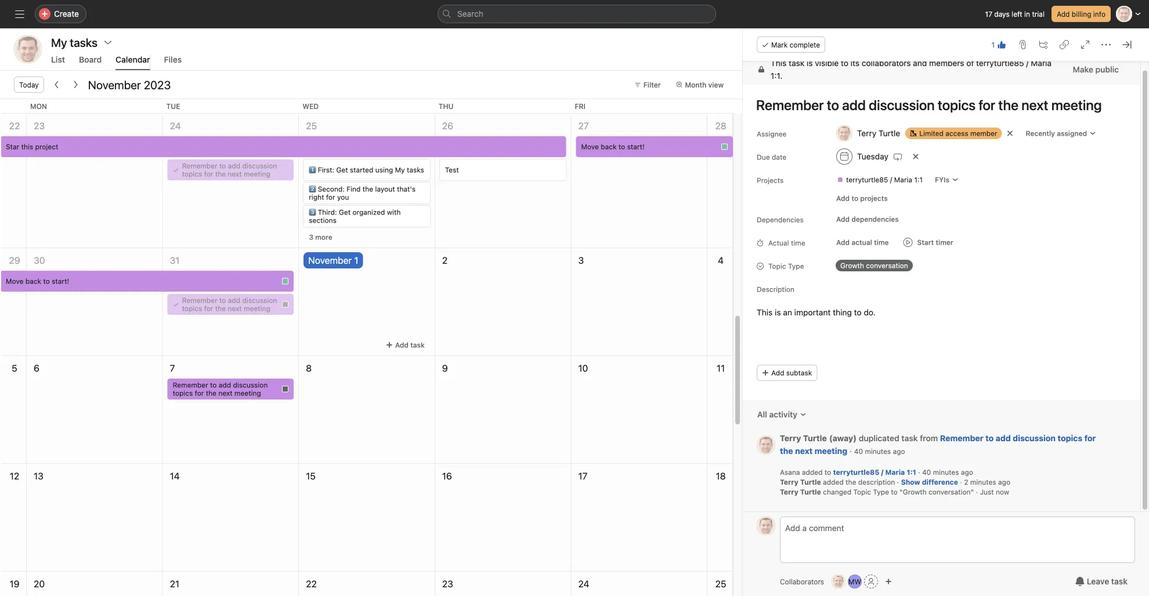 Task type: describe. For each thing, give the bounding box(es) containing it.
0 vertical spatial terryturtle85 / maria 1:1 link
[[833, 174, 928, 185]]

· left show
[[897, 478, 899, 487]]

back for 27
[[601, 143, 617, 151]]

search list box
[[438, 5, 716, 23]]

leave
[[1087, 577, 1110, 587]]

discussion inside dialog
[[1013, 434, 1056, 443]]

next inside remember to add discussion topics for the next meeting
[[795, 446, 813, 456]]

this
[[21, 143, 33, 151]]

add for add task
[[395, 341, 409, 349]]

star
[[6, 143, 19, 151]]

limited
[[920, 129, 944, 137]]

more
[[315, 233, 333, 242]]

star this project
[[6, 143, 58, 151]]

complete
[[790, 41, 820, 49]]

full screen image
[[1081, 40, 1090, 49]]

3 for 3
[[578, 255, 584, 266]]

with
[[387, 208, 401, 217]]

this task is visible to its collaborators and members of terryturtle85 / maria 1:1.
[[771, 58, 1052, 80]]

for inside dialog
[[1085, 434, 1096, 443]]

start
[[918, 238, 934, 246]]

actual time
[[769, 239, 806, 247]]

days
[[995, 10, 1010, 18]]

0 horizontal spatial added
[[802, 469, 823, 477]]

1 vertical spatial ago
[[961, 469, 974, 477]]

do.
[[864, 308, 876, 317]]

fyis button
[[930, 172, 964, 188]]

an
[[783, 308, 792, 317]]

public
[[1096, 64, 1119, 74]]

make public button
[[1066, 59, 1127, 80]]

task for duplicated
[[902, 434, 918, 443]]

time inside dropdown button
[[874, 238, 889, 246]]

get for organized
[[339, 208, 351, 217]]

· left just on the bottom of the page
[[976, 488, 978, 496]]

just
[[980, 488, 994, 496]]

3 terry turtle link from the top
[[780, 488, 821, 496]]

next month image
[[71, 80, 80, 89]]

actual
[[852, 238, 872, 246]]

mark complete
[[772, 41, 820, 49]]

12
[[10, 471, 19, 482]]

4
[[718, 255, 724, 266]]

members
[[930, 58, 965, 68]]

move back to start! for 27
[[581, 143, 645, 151]]

today
[[19, 81, 39, 89]]

add for add billing info
[[1057, 10, 1070, 18]]

test
[[445, 166, 459, 174]]

add inside remember to add discussion topics for the next meeting
[[996, 434, 1011, 443]]

left
[[1012, 10, 1023, 18]]

topic type
[[769, 262, 804, 270]]

duplicated
[[859, 434, 900, 443]]

assigned
[[1057, 129, 1087, 137]]

all
[[758, 410, 767, 419]]

dependencies
[[852, 215, 899, 223]]

all activity button
[[750, 404, 814, 425]]

add task button
[[381, 337, 430, 354]]

add dependencies
[[837, 215, 899, 223]]

main content inside remember to add discussion topics for the next meeting dialog
[[743, 54, 1141, 512]]

more actions for this task image
[[1102, 40, 1111, 49]]

description
[[859, 478, 895, 487]]

3 more
[[309, 233, 333, 242]]

maria inside this task is visible to its collaborators and members of terryturtle85 / maria 1:1.
[[1031, 58, 1052, 68]]

november for november 2023
[[88, 78, 141, 91]]

search
[[457, 9, 484, 19]]

list link
[[51, 55, 65, 70]]

3️⃣
[[309, 208, 316, 217]]

0 vertical spatial 25
[[306, 120, 317, 131]]

terry turtle link for added the description
[[780, 478, 821, 487]]

of
[[967, 58, 974, 68]]

remove assignee image
[[1007, 130, 1014, 137]]

move back to start! for 30
[[6, 278, 69, 286]]

terryturtle85 / maria 1:1
[[846, 176, 923, 184]]

11
[[717, 363, 725, 374]]

difference
[[922, 478, 958, 487]]

files
[[164, 55, 182, 64]]

30
[[34, 255, 45, 266]]

(away)
[[829, 434, 857, 443]]

/ inside this task is visible to its collaborators and members of terryturtle85 / maria 1:1.
[[1027, 58, 1029, 68]]

0 vertical spatial topic
[[769, 262, 786, 270]]

projects
[[757, 176, 784, 184]]

dependencies
[[757, 216, 804, 224]]

month view button
[[671, 77, 729, 93]]

0 vertical spatial 24
[[170, 120, 181, 131]]

1️⃣
[[309, 166, 316, 174]]

turtle down terry turtle (away)
[[801, 478, 821, 487]]

2️⃣
[[309, 185, 316, 193]]

turtle left changed
[[801, 488, 821, 496]]

growth inside growth conversation popup button
[[841, 262, 864, 270]]

remember to add discussion topics for the next meeting dialog
[[743, 28, 1149, 597]]

1 vertical spatial added
[[823, 478, 844, 487]]

previous month image
[[52, 80, 61, 89]]

task for add
[[411, 341, 425, 349]]

add dependencies button
[[831, 211, 904, 227]]

conversation inside asana added to terryturtle85 / maria 1:1 · 40 minutes ago terry turtle added the description · show difference · 2 minutes ago terry turtle changed topic type to " growth conversation " · just now
[[929, 488, 971, 496]]

started
[[350, 166, 373, 174]]

task for leave
[[1112, 577, 1128, 587]]

my tasks
[[51, 35, 98, 49]]

add billing info
[[1057, 10, 1106, 18]]

· right difference
[[960, 478, 962, 487]]

back for 30
[[25, 278, 41, 286]]

terry turtle link for (away)
[[780, 434, 827, 443]]

to inside button
[[852, 194, 859, 202]]

info
[[1094, 10, 1106, 18]]

important
[[795, 308, 831, 317]]

wed
[[303, 102, 319, 110]]

second:
[[318, 185, 345, 193]]

2️⃣ second: find the layout that's right for you
[[309, 185, 416, 201]]

17 for 17 days left in trial
[[986, 10, 993, 18]]

copy task link image
[[1060, 40, 1069, 49]]

show options image
[[103, 38, 113, 47]]

1 vertical spatial terryturtle85 / maria 1:1 link
[[833, 469, 917, 477]]

13
[[34, 471, 43, 482]]

terry turtle
[[857, 128, 901, 138]]

· 40 minutes ago
[[848, 446, 905, 456]]

1 vertical spatial 25
[[716, 579, 727, 590]]

tuesday button
[[831, 146, 908, 167]]

topics inside remember to add discussion topics for the next meeting
[[1058, 434, 1083, 443]]

add task
[[395, 341, 425, 349]]

fri
[[575, 102, 586, 110]]

19
[[10, 579, 19, 590]]

start timer
[[918, 238, 954, 246]]

0 vertical spatial 1:1
[[915, 176, 923, 184]]

collaborators
[[862, 58, 911, 68]]

2 horizontal spatial ago
[[999, 478, 1011, 487]]

31
[[170, 255, 180, 266]]

trial
[[1032, 10, 1045, 18]]

2 inside asana added to terryturtle85 / maria 1:1 · 40 minutes ago terry turtle added the description · show difference · 2 minutes ago terry turtle changed topic type to " growth conversation " · just now
[[964, 478, 969, 487]]

board
[[79, 55, 102, 64]]

growth conversation
[[841, 262, 908, 270]]

actual
[[769, 239, 789, 247]]

2 horizontal spatial minutes
[[971, 478, 997, 487]]

my
[[395, 166, 405, 174]]

billing
[[1072, 10, 1092, 18]]

1:1 inside asana added to terryturtle85 / maria 1:1 · 40 minutes ago terry turtle added the description · show difference · 2 minutes ago terry turtle changed topic type to " growth conversation " · just now
[[907, 469, 917, 477]]

all activity
[[758, 410, 798, 419]]

8
[[306, 363, 312, 374]]

subtask
[[787, 369, 812, 377]]

conversation inside popup button
[[866, 262, 908, 270]]

17 for 17
[[578, 471, 588, 482]]

november for november 1
[[308, 255, 352, 266]]

1 vertical spatial maria
[[894, 176, 913, 184]]

recently assigned
[[1026, 129, 1087, 137]]

its
[[851, 58, 860, 68]]



Task type: vqa. For each thing, say whether or not it's contained in the screenshot.
bottommost KLO
no



Task type: locate. For each thing, give the bounding box(es) containing it.
task for this
[[789, 58, 805, 68]]

0 vertical spatial type
[[788, 262, 804, 270]]

maria inside asana added to terryturtle85 / maria 1:1 · 40 minutes ago terry turtle added the description · show difference · 2 minutes ago terry turtle changed topic type to " growth conversation " · just now
[[886, 469, 905, 477]]

ago inside · 40 minutes ago
[[893, 448, 905, 456]]

1 horizontal spatial november
[[308, 255, 352, 266]]

move back to start! down 27
[[581, 143, 645, 151]]

9
[[442, 363, 448, 374]]

0 horizontal spatial type
[[788, 262, 804, 270]]

1 vertical spatial type
[[873, 488, 889, 496]]

topic inside asana added to terryturtle85 / maria 1:1 · 40 minutes ago terry turtle added the description · show difference · 2 minutes ago terry turtle changed topic type to " growth conversation " · just now
[[854, 488, 871, 496]]

terry turtle (away)
[[780, 434, 857, 443]]

0 vertical spatial this
[[771, 58, 787, 68]]

0 vertical spatial conversation
[[866, 262, 908, 270]]

november down calendar link in the top left of the page
[[88, 78, 141, 91]]

is left 'an' on the bottom
[[775, 308, 781, 317]]

terryturtle85 up add to projects button
[[846, 176, 888, 184]]

0 horizontal spatial 23
[[34, 120, 45, 131]]

1 vertical spatial 17
[[578, 471, 588, 482]]

0 horizontal spatial 3
[[309, 233, 313, 242]]

repeats image
[[893, 152, 903, 161]]

1 horizontal spatial added
[[823, 478, 844, 487]]

3 more button
[[304, 229, 338, 246]]

to
[[841, 58, 849, 68], [619, 143, 625, 151], [219, 162, 226, 170], [852, 194, 859, 202], [43, 278, 50, 286], [219, 297, 226, 305], [854, 308, 862, 317], [210, 381, 217, 390], [986, 434, 994, 443], [825, 469, 831, 477], [891, 488, 898, 496]]

collaborators
[[780, 578, 824, 586]]

make
[[1073, 64, 1094, 74]]

/ inside asana added to terryturtle85 / maria 1:1 · 40 minutes ago terry turtle added the description · show difference · 2 minutes ago terry turtle changed topic type to " growth conversation " · just now
[[882, 469, 884, 477]]

1 horizontal spatial 1
[[992, 41, 995, 49]]

tt
[[22, 44, 34, 55], [762, 441, 771, 449], [762, 522, 771, 531], [835, 578, 843, 586]]

move for 30
[[6, 278, 23, 286]]

create button
[[35, 5, 86, 23]]

1 inside 1 'button'
[[992, 41, 995, 49]]

0 vertical spatial minutes
[[865, 448, 891, 456]]

description
[[757, 285, 795, 293]]

" left just on the bottom of the page
[[971, 488, 974, 496]]

type down description
[[873, 488, 889, 496]]

2 vertical spatial minutes
[[971, 478, 997, 487]]

fyis
[[935, 176, 950, 184]]

ago up now
[[999, 478, 1011, 487]]

0 vertical spatial is
[[807, 58, 813, 68]]

1 vertical spatial 24
[[578, 579, 590, 590]]

minutes up difference
[[933, 469, 959, 477]]

0 horizontal spatial 2
[[442, 255, 448, 266]]

1 vertical spatial 40
[[923, 469, 931, 477]]

expand sidebar image
[[15, 9, 24, 19]]

1 horizontal spatial 25
[[716, 579, 727, 590]]

1:1
[[915, 176, 923, 184], [907, 469, 917, 477]]

add for add subtask
[[772, 369, 785, 377]]

0 horizontal spatial minutes
[[865, 448, 891, 456]]

start! for 30
[[52, 278, 69, 286]]

is left visible
[[807, 58, 813, 68]]

1 horizontal spatial 24
[[578, 579, 590, 590]]

20
[[34, 579, 45, 590]]

1 terry turtle link from the top
[[780, 434, 827, 443]]

1:1 down clear due date image
[[915, 176, 923, 184]]

terryturtle85 / maria 1:1 link up the projects
[[833, 174, 928, 185]]

1 horizontal spatial 3
[[578, 255, 584, 266]]

due
[[757, 153, 770, 161]]

terryturtle85 inside asana added to terryturtle85 / maria 1:1 · 40 minutes ago terry turtle added the description · show difference · 2 minutes ago terry turtle changed topic type to " growth conversation " · just now
[[833, 469, 880, 477]]

1 horizontal spatial move back to start!
[[581, 143, 645, 151]]

0 vertical spatial /
[[1027, 58, 1029, 68]]

thing
[[833, 308, 852, 317]]

access
[[946, 129, 969, 137]]

minutes inside · 40 minutes ago
[[865, 448, 891, 456]]

mw
[[849, 578, 862, 586]]

1 left "attachments: add a file to this task, remember to add discussion topics for the next meeting" icon
[[992, 41, 995, 49]]

terryturtle85 down 1 'button'
[[977, 58, 1024, 68]]

terry inside terry turtle dropdown button
[[857, 128, 877, 138]]

0 vertical spatial 3
[[309, 233, 313, 242]]

/ up description
[[882, 469, 884, 477]]

40 down (away)
[[854, 448, 863, 456]]

0 horizontal spatial is
[[775, 308, 781, 317]]

meeting inside main content
[[815, 446, 848, 456]]

add or remove collaborators image
[[885, 579, 892, 586]]

0 horizontal spatial november
[[88, 78, 141, 91]]

mark complete button
[[757, 37, 826, 53]]

view
[[709, 81, 724, 89]]

for inside the 2️⃣ second: find the layout that's right for you
[[326, 193, 335, 201]]

0 vertical spatial growth
[[841, 262, 864, 270]]

add actual time button
[[831, 234, 894, 251]]

2
[[442, 255, 448, 266], [964, 478, 969, 487]]

0 horizontal spatial back
[[25, 278, 41, 286]]

0 vertical spatial maria
[[1031, 58, 1052, 68]]

/ down tuesday dropdown button on the right top
[[890, 176, 893, 184]]

remember to add discussion topics for the next meeting link
[[780, 434, 1096, 456]]

conversation down add actual time
[[866, 262, 908, 270]]

add subtask
[[772, 369, 812, 377]]

1 vertical spatial 23
[[442, 579, 453, 590]]

thu
[[439, 102, 454, 110]]

1 horizontal spatial 40
[[923, 469, 931, 477]]

tuesday
[[857, 152, 889, 161]]

0 horizontal spatial "
[[900, 488, 903, 496]]

1 vertical spatial 2
[[964, 478, 969, 487]]

get down the you at the left of the page
[[339, 208, 351, 217]]

21
[[170, 579, 179, 590]]

minutes down duplicated
[[865, 448, 891, 456]]

added right "asana"
[[802, 469, 823, 477]]

terryturtle85
[[977, 58, 1024, 68], [846, 176, 888, 184], [833, 469, 880, 477]]

added up changed
[[823, 478, 844, 487]]

start! for 27
[[627, 143, 645, 151]]

duplicated task from
[[859, 434, 940, 443]]

0 vertical spatial terryturtle85
[[977, 58, 1024, 68]]

0 vertical spatial ago
[[893, 448, 905, 456]]

0 horizontal spatial 22
[[9, 120, 20, 131]]

this left 'an' on the bottom
[[757, 308, 773, 317]]

type inside asana added to terryturtle85 / maria 1:1 · 40 minutes ago terry turtle added the description · show difference · 2 minutes ago terry turtle changed topic type to " growth conversation " · just now
[[873, 488, 889, 496]]

0 vertical spatial 23
[[34, 120, 45, 131]]

main content
[[743, 54, 1141, 512]]

0 horizontal spatial /
[[882, 469, 884, 477]]

to inside this task is visible to its collaborators and members of terryturtle85 / maria 1:1.
[[841, 58, 849, 68]]

0 horizontal spatial ago
[[893, 448, 905, 456]]

ago
[[893, 448, 905, 456], [961, 469, 974, 477], [999, 478, 1011, 487]]

28
[[715, 120, 727, 131]]

1 horizontal spatial growth
[[903, 488, 927, 496]]

move down 29
[[6, 278, 23, 286]]

terry turtle link
[[780, 434, 827, 443], [780, 478, 821, 487], [780, 488, 821, 496]]

0 horizontal spatial 24
[[170, 120, 181, 131]]

move back to start! down '30' on the left top of the page
[[6, 278, 69, 286]]

0 vertical spatial 1
[[992, 41, 995, 49]]

start timer button
[[899, 234, 958, 251]]

0 vertical spatial terry turtle link
[[780, 434, 827, 443]]

terryturtle85 / maria 1:1 link up description
[[833, 469, 917, 477]]

attachments: add a file to this task, remember to add discussion topics for the next meeting image
[[1018, 40, 1028, 49]]

1 vertical spatial terryturtle85
[[846, 176, 888, 184]]

· down (away)
[[850, 446, 852, 456]]

1 vertical spatial 1:1
[[907, 469, 917, 477]]

1 vertical spatial growth
[[903, 488, 927, 496]]

/ down "attachments: add a file to this task, remember to add discussion topics for the next meeting" icon
[[1027, 58, 1029, 68]]

remember to add discussion topics for the next meeting
[[182, 162, 277, 178], [182, 297, 277, 313], [173, 381, 268, 398], [780, 434, 1096, 456]]

using
[[375, 166, 393, 174]]

1 horizontal spatial topic
[[854, 488, 871, 496]]

timer
[[936, 238, 954, 246]]

0 horizontal spatial 17
[[578, 471, 588, 482]]

1 vertical spatial start!
[[52, 278, 69, 286]]

Task Name text field
[[749, 91, 1127, 118]]

this for this task is visible to its collaborators and members of terryturtle85 / maria 1:1.
[[771, 58, 787, 68]]

0 horizontal spatial 25
[[306, 120, 317, 131]]

clear due date image
[[913, 153, 920, 160]]

1 horizontal spatial "
[[971, 488, 974, 496]]

turtle inside dropdown button
[[879, 128, 901, 138]]

add subtask image
[[1039, 40, 1048, 49]]

1 horizontal spatial start!
[[627, 143, 645, 151]]

growth down actual
[[841, 262, 864, 270]]

" down show
[[900, 488, 903, 496]]

filter button
[[629, 77, 666, 93]]

0 vertical spatial start!
[[627, 143, 645, 151]]

add inside dropdown button
[[837, 238, 850, 246]]

0 horizontal spatial move
[[6, 278, 23, 286]]

·
[[850, 446, 852, 456], [919, 469, 921, 477], [897, 478, 899, 487], [960, 478, 962, 487], [976, 488, 978, 496]]

turtle up repeats image
[[879, 128, 901, 138]]

6
[[34, 363, 39, 374]]

leave task
[[1087, 577, 1128, 587]]

topic
[[769, 262, 786, 270], [854, 488, 871, 496]]

1:1 up show
[[907, 469, 917, 477]]

1 horizontal spatial 22
[[306, 579, 317, 590]]

add for add to projects
[[837, 194, 850, 202]]

minutes up just on the bottom of the page
[[971, 478, 997, 487]]

get for started
[[336, 166, 348, 174]]

40 inside · 40 minutes ago
[[854, 448, 863, 456]]

filter
[[644, 81, 661, 89]]

0 horizontal spatial move back to start!
[[6, 278, 69, 286]]

move for 27
[[581, 143, 599, 151]]

the inside asana added to terryturtle85 / maria 1:1 · 40 minutes ago terry turtle added the description · show difference · 2 minutes ago terry turtle changed topic type to " growth conversation " · just now
[[846, 478, 857, 487]]

1 " from the left
[[900, 488, 903, 496]]

1 vertical spatial minutes
[[933, 469, 959, 477]]

0 horizontal spatial time
[[791, 239, 806, 247]]

november 1
[[308, 255, 358, 266]]

maria
[[1031, 58, 1052, 68], [894, 176, 913, 184], [886, 469, 905, 477]]

from
[[920, 434, 938, 443]]

1 horizontal spatial 23
[[442, 579, 453, 590]]

november
[[88, 78, 141, 91], [308, 255, 352, 266]]

the inside the 2️⃣ second: find the layout that's right for you
[[363, 185, 373, 193]]

terry
[[857, 128, 877, 138], [780, 434, 801, 443], [780, 478, 799, 487], [780, 488, 799, 496]]

get inside 3️⃣ third: get organized with sections
[[339, 208, 351, 217]]

type down actual time
[[788, 262, 804, 270]]

growth inside asana added to terryturtle85 / maria 1:1 · 40 minutes ago terry turtle added the description · show difference · 2 minutes ago terry turtle changed topic type to " growth conversation " · just now
[[903, 488, 927, 496]]

1 vertical spatial is
[[775, 308, 781, 317]]

close details image
[[1123, 40, 1132, 49]]

sections
[[309, 217, 337, 225]]

25
[[306, 120, 317, 131], [716, 579, 727, 590]]

1 vertical spatial get
[[339, 208, 351, 217]]

1 horizontal spatial /
[[890, 176, 893, 184]]

add to projects button
[[831, 190, 893, 206]]

conversation down difference
[[929, 488, 971, 496]]

organized
[[353, 208, 385, 217]]

add actual time
[[837, 238, 889, 246]]

1 vertical spatial back
[[25, 278, 41, 286]]

maria down repeats image
[[894, 176, 913, 184]]

1 vertical spatial move
[[6, 278, 23, 286]]

task inside this task is visible to its collaborators and members of terryturtle85 / maria 1:1.
[[789, 58, 805, 68]]

0 vertical spatial november
[[88, 78, 141, 91]]

add for add dependencies
[[837, 215, 850, 223]]

main content containing this task is visible to its collaborators and members of terryturtle85 / maria 1:1.
[[743, 54, 1141, 512]]

0 vertical spatial move
[[581, 143, 599, 151]]

add inside "button"
[[772, 369, 785, 377]]

1 horizontal spatial is
[[807, 58, 813, 68]]

2 vertical spatial terryturtle85
[[833, 469, 880, 477]]

1 horizontal spatial conversation
[[929, 488, 971, 496]]

member
[[971, 129, 998, 137]]

due date
[[757, 153, 787, 161]]

1 vertical spatial november
[[308, 255, 352, 266]]

make public
[[1073, 64, 1119, 74]]

terryturtle85 up description
[[833, 469, 880, 477]]

2 terry turtle link from the top
[[780, 478, 821, 487]]

add
[[228, 162, 240, 170], [228, 297, 240, 305], [219, 381, 231, 390], [996, 434, 1011, 443]]

topics
[[182, 170, 202, 178], [182, 305, 202, 313], [173, 390, 193, 398], [1058, 434, 1083, 443]]

1 vertical spatial terry turtle link
[[780, 478, 821, 487]]

turtle left (away)
[[803, 434, 827, 443]]

asana added to terryturtle85 / maria 1:1 · 40 minutes ago terry turtle added the description · show difference · 2 minutes ago terry turtle changed topic type to " growth conversation " · just now
[[780, 469, 1011, 496]]

this up 1:1. on the right top
[[771, 58, 787, 68]]

1 vertical spatial this
[[757, 308, 773, 317]]

next
[[228, 170, 242, 178], [228, 305, 242, 313], [219, 390, 233, 398], [795, 446, 813, 456]]

24
[[170, 120, 181, 131], [578, 579, 590, 590]]

1 vertical spatial 22
[[306, 579, 317, 590]]

· up show
[[919, 469, 921, 477]]

add to projects
[[837, 194, 888, 202]]

1 horizontal spatial time
[[874, 238, 889, 246]]

0 horizontal spatial growth
[[841, 262, 864, 270]]

get right the first:
[[336, 166, 348, 174]]

1 vertical spatial move back to start!
[[6, 278, 69, 286]]

turtle
[[879, 128, 901, 138], [803, 434, 827, 443], [801, 478, 821, 487], [801, 488, 821, 496]]

0 horizontal spatial 1
[[354, 255, 358, 266]]

is
[[807, 58, 813, 68], [775, 308, 781, 317]]

this
[[771, 58, 787, 68], [757, 308, 773, 317]]

november 2023
[[88, 78, 171, 91]]

ago down duplicated task from
[[893, 448, 905, 456]]

3 for 3 more
[[309, 233, 313, 242]]

0 horizontal spatial start!
[[52, 278, 69, 286]]

right
[[309, 193, 324, 201]]

0 vertical spatial 40
[[854, 448, 863, 456]]

terry turtle button
[[831, 123, 906, 144]]

is inside this task is visible to its collaborators and members of terryturtle85 / maria 1:1.
[[807, 58, 813, 68]]

now
[[996, 488, 1010, 496]]

0 vertical spatial 17
[[986, 10, 993, 18]]

terryturtle85 inside this task is visible to its collaborators and members of terryturtle85 / maria 1:1.
[[977, 58, 1024, 68]]

growth conversation button
[[831, 257, 929, 274]]

40 inside asana added to terryturtle85 / maria 1:1 · 40 minutes ago terry turtle added the description · show difference · 2 minutes ago terry turtle changed topic type to " growth conversation " · just now
[[923, 469, 931, 477]]

3 inside button
[[309, 233, 313, 242]]

1 horizontal spatial ago
[[961, 469, 974, 477]]

this for this is an important thing to do.
[[757, 308, 773, 317]]

move back to start!
[[581, 143, 645, 151], [6, 278, 69, 286]]

2 " from the left
[[971, 488, 974, 496]]

1 vertical spatial /
[[890, 176, 893, 184]]

month view
[[685, 81, 724, 89]]

1 vertical spatial conversation
[[929, 488, 971, 496]]

add for add actual time
[[837, 238, 850, 246]]

maria down add subtask icon
[[1031, 58, 1052, 68]]

mon
[[30, 102, 47, 110]]

2 vertical spatial maria
[[886, 469, 905, 477]]

remember to add discussion topics for the next meeting inside main content
[[780, 434, 1096, 456]]

assignee
[[757, 130, 787, 138]]

ago down remember to add discussion topics for the next meeting link
[[961, 469, 974, 477]]

2 vertical spatial /
[[882, 469, 884, 477]]

date
[[772, 153, 787, 161]]

move down 27
[[581, 143, 599, 151]]

1:1.
[[771, 71, 783, 80]]

1 horizontal spatial 17
[[986, 10, 993, 18]]

40 up show difference button
[[923, 469, 931, 477]]

growth down show
[[903, 488, 927, 496]]

0 vertical spatial back
[[601, 143, 617, 151]]

0 horizontal spatial topic
[[769, 262, 786, 270]]

november down "more" at the top left
[[308, 255, 352, 266]]

this inside this task is visible to its collaborators and members of terryturtle85 / maria 1:1.
[[771, 58, 787, 68]]

show difference button
[[901, 478, 958, 487]]

time
[[874, 238, 889, 246], [791, 239, 806, 247]]

1 down 3️⃣ third: get organized with sections
[[354, 255, 358, 266]]

topic down actual
[[769, 262, 786, 270]]

topic down description
[[854, 488, 871, 496]]

1 horizontal spatial move
[[581, 143, 599, 151]]

maria up show
[[886, 469, 905, 477]]

remember inside main content
[[940, 434, 984, 443]]

1 vertical spatial topic
[[854, 488, 871, 496]]

start!
[[627, 143, 645, 151], [52, 278, 69, 286]]

minutes
[[865, 448, 891, 456], [933, 469, 959, 477], [971, 478, 997, 487]]



